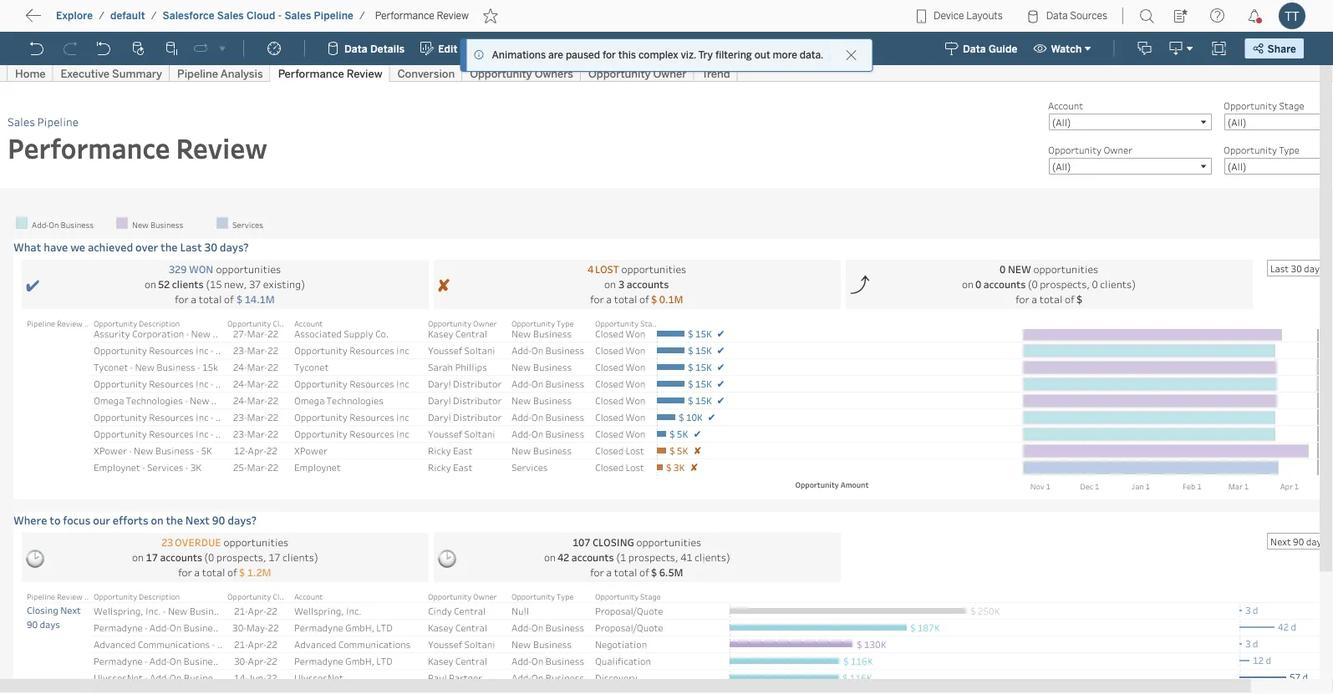 Task type: locate. For each thing, give the bounding box(es) containing it.
default
[[110, 10, 145, 22]]

performance review
[[375, 10, 469, 22]]

content
[[92, 13, 144, 29]]

1 sales from the left
[[217, 10, 244, 22]]

skip
[[43, 13, 72, 29]]

performance review element
[[370, 10, 474, 22]]

sales left cloud
[[217, 10, 244, 22]]

to
[[75, 13, 89, 29]]

salesforce
[[163, 10, 215, 22]]

0 horizontal spatial /
[[99, 10, 105, 22]]

1 horizontal spatial /
[[151, 10, 157, 22]]

2 sales from the left
[[285, 10, 311, 22]]

review
[[437, 10, 469, 22]]

2 horizontal spatial /
[[360, 10, 365, 22]]

1 / from the left
[[99, 10, 105, 22]]

skip to content link
[[40, 9, 170, 32]]

/ right to
[[99, 10, 105, 22]]

sales
[[217, 10, 244, 22], [285, 10, 311, 22]]

/
[[99, 10, 105, 22], [151, 10, 157, 22], [360, 10, 365, 22]]

explore
[[56, 10, 93, 22]]

0 horizontal spatial sales
[[217, 10, 244, 22]]

performance
[[375, 10, 435, 22]]

/ right default
[[151, 10, 157, 22]]

1 horizontal spatial sales
[[285, 10, 311, 22]]

2 / from the left
[[151, 10, 157, 22]]

sales right -
[[285, 10, 311, 22]]

/ right pipeline
[[360, 10, 365, 22]]



Task type: vqa. For each thing, say whether or not it's contained in the screenshot.
4th Oct from the top
no



Task type: describe. For each thing, give the bounding box(es) containing it.
explore / default / salesforce sales cloud - sales pipeline /
[[56, 10, 365, 22]]

cloud
[[247, 10, 276, 22]]

-
[[278, 10, 282, 22]]

default link
[[110, 9, 146, 23]]

pipeline
[[314, 10, 354, 22]]

salesforce sales cloud - sales pipeline link
[[162, 9, 355, 23]]

explore link
[[55, 9, 94, 23]]

skip to content
[[43, 13, 144, 29]]

3 / from the left
[[360, 10, 365, 22]]



